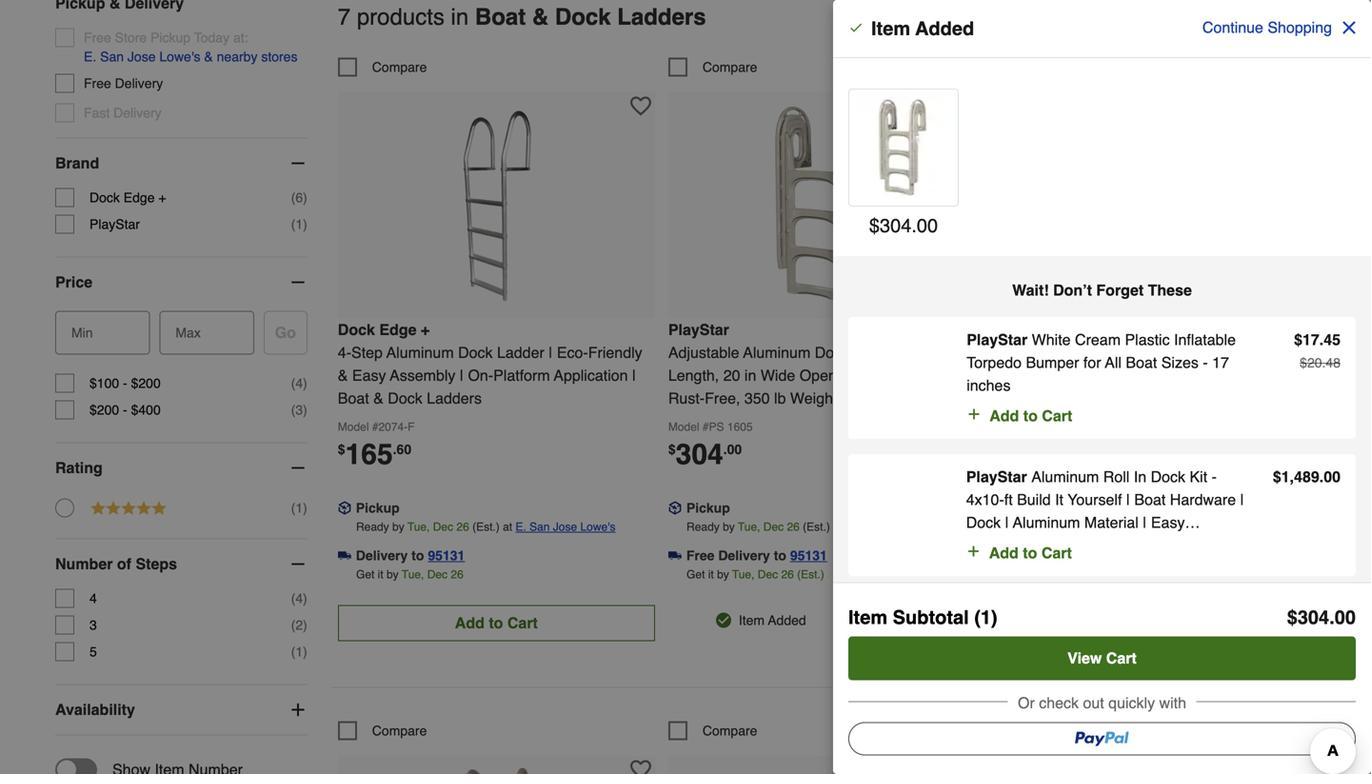 Task type: describe. For each thing, give the bounding box(es) containing it.
with
[[1160, 694, 1187, 712]]

sizes
[[1162, 354, 1199, 371]]

1,489
[[1282, 468, 1320, 486]]

2 vertical spatial add to cart
[[455, 614, 538, 632]]

dock edge + aluminum 3-step dock ladder | sure-footed access to water or boat | 400 lb load capacity | durable & wide steps | on-platform application model # 2013-f $ 158 .15
[[999, 321, 1315, 471]]

2 vertical spatial add
[[455, 614, 485, 632]]

add to cart for 4x10-
[[989, 544, 1072, 562]]

ladder for dock edge + 4-step aluminum dock ladder | eco-friendly & easy assembly | on-platform application | boat & dock ladders
[[497, 344, 545, 361]]

add to cart for for
[[990, 407, 1073, 425]]

lb inside playstar adjustable aluminum dock ladder - 36-47 in length, 20 in wide opening - easy to install, rust-free, 350 lb weight rating
[[774, 389, 786, 407]]

pickup image for truck filled image for delivery
[[338, 502, 351, 515]]

compare for 5001677635 "element"
[[372, 723, 427, 738]]

model inside the dock edge + aluminum 3-step dock ladder | sure-footed access to water or boat | 400 lb load capacity | durable & wide steps | on-platform application model # 2013-f $ 158 .15
[[999, 420, 1030, 434]]

in
[[1134, 468, 1147, 486]]

delivery for fast delivery
[[113, 105, 162, 121]]

opening
[[800, 367, 857, 384]]

step inside the dock edge + aluminum 3-step dock ladder | sure-footed access to water or boat | 400 lb load capacity | durable & wide steps | on-platform application model # 2013-f $ 158 .15
[[1085, 344, 1116, 361]]

easy inside playstar adjustable aluminum dock ladder - 36-47 in length, 20 in wide opening - easy to install, rust-free, 350 lb weight rating
[[871, 367, 905, 384]]

47
[[937, 344, 954, 361]]

by up includes
[[1053, 520, 1066, 534]]

dec down the yourself
[[1094, 520, 1114, 534]]

or
[[1018, 694, 1035, 712]]

or check out quickly with
[[1018, 694, 1187, 712]]

item subtotal (1)
[[849, 607, 998, 629]]

boat inside white cream plastic inflatable torpedo bumper for all boat sizes - 17 inches
[[1126, 354, 1157, 371]]

1002649048 element
[[338, 58, 427, 77]]

1 horizontal spatial $ 304 .00
[[869, 215, 938, 237]]

on- inside the dock edge + 4-step aluminum dock ladder | eco-friendly & easy assembly | on-platform application | boat & dock ladders
[[468, 367, 493, 384]]

- inside "aluminum roll in dock kit - 4x10-ft build it yourself | boat hardware | dock | aluminum material | easy assembly | includes frame, wheel, axle kit, and more"
[[1212, 468, 1217, 486]]

continue shopping
[[1203, 19, 1332, 36]]

load
[[1221, 367, 1255, 384]]

ready by tue, dec 26 (est.) at e. san jose lowe's for delivery to 95131
[[356, 520, 616, 534]]

2 horizontal spatial $ 304 .00
[[1287, 607, 1356, 629]]

steps inside the dock edge + aluminum 3-step dock ladder | sure-footed access to water or boat | 400 lb load capacity | durable & wide steps | on-platform application model # 2013-f $ 158 .15
[[1182, 389, 1221, 407]]

application inside the dock edge + 4-step aluminum dock ladder | eco-friendly & easy assembly | on-platform application | boat & dock ladders
[[554, 367, 628, 384]]

bumper
[[1026, 354, 1080, 371]]

0 horizontal spatial $200
[[90, 402, 119, 418]]

brand
[[55, 154, 99, 172]]

kit
[[1190, 468, 1208, 486]]

( 1 ) for playstar
[[291, 217, 307, 232]]

) for playstar
[[303, 217, 307, 232]]

durable
[[1071, 389, 1124, 407]]

hardware
[[1170, 491, 1236, 509]]

- right the $100
[[123, 376, 127, 391]]

$400
[[131, 402, 161, 418]]

aluminum roll in dock kit - 4x10-ft build it yourself | boat hardware | dock | aluminum material | easy assembly | includes frame, wheel, axle kit, and more
[[966, 468, 1245, 577]]

( for 3
[[291, 618, 296, 633]]

5
[[90, 644, 97, 660]]

easy inside the dock edge + 4-step aluminum dock ladder | eco-friendly & easy assembly | on-platform application | boat & dock ladders
[[352, 367, 386, 384]]

( 4 ) for 4
[[291, 591, 307, 606]]

) for $200 - $400
[[303, 402, 307, 418]]

wait!
[[1013, 281, 1049, 299]]

0 vertical spatial in
[[451, 4, 469, 30]]

at:
[[233, 30, 248, 45]]

close image
[[1340, 18, 1359, 37]]

1002792894 element
[[668, 721, 758, 740]]

availability
[[55, 701, 135, 719]]

f inside the dock edge + aluminum 3-step dock ladder | sure-footed access to water or boat | 400 lb load capacity | durable & wide steps | on-platform application model # 2013-f $ 158 .15
[[1069, 420, 1076, 434]]

free,
[[705, 389, 740, 407]]

continue shopping button
[[1190, 6, 1371, 50]]

400
[[1175, 367, 1201, 384]]

plastic
[[1125, 331, 1170, 349]]

on- inside the dock edge + aluminum 3-step dock ladder | sure-footed access to water or boat | 400 lb load capacity | durable & wide steps | on-platform application model # 2013-f $ 158 .15
[[1233, 389, 1258, 407]]

application inside the dock edge + aluminum 3-step dock ladder | sure-footed access to water or boat | 400 lb load capacity | durable & wide steps | on-platform application model # 2013-f $ 158 .15
[[999, 412, 1074, 430]]

add for white cream plastic inflatable torpedo bumper for all boat sizes - 17 inches
[[990, 407, 1019, 425]]

frame,
[[1106, 537, 1154, 554]]

water
[[1069, 367, 1109, 384]]

free for free delivery
[[84, 76, 111, 91]]

cream
[[1075, 331, 1121, 349]]

3 it from the left
[[1039, 568, 1045, 581]]

3 ready from the left
[[1017, 520, 1050, 534]]

tue, up delivery to 95131
[[408, 520, 430, 534]]

compare for 1002649048 'element'
[[372, 59, 427, 75]]

checkmark image
[[849, 20, 864, 35]]

out
[[1083, 694, 1105, 712]]

7 products in boat & dock ladders
[[338, 4, 706, 30]]

by down delivery to 95131
[[387, 568, 399, 581]]

get for free
[[687, 568, 705, 581]]

don't
[[1053, 281, 1092, 299]]

) for 5
[[303, 644, 307, 660]]

rating inside button
[[55, 459, 103, 477]]

and
[[993, 560, 1018, 577]]

- left $400
[[123, 402, 127, 418]]

(est.) for 1st e. san jose lowe's button from the right
[[1134, 520, 1161, 534]]

number
[[55, 555, 113, 573]]

it
[[1055, 491, 1064, 509]]

( for 4
[[291, 591, 296, 606]]

ready for delivery
[[356, 520, 389, 534]]

ready for free
[[687, 520, 720, 534]]

by up delivery to 95131
[[392, 520, 404, 534]]

1 for playstar
[[296, 217, 303, 232]]

e. for truck filled image related to free
[[846, 520, 857, 534]]

( for playstar
[[291, 217, 296, 232]]

5 ) from the top
[[303, 501, 307, 516]]

dock edge +
[[90, 190, 166, 205]]

aluminum up it
[[1032, 468, 1099, 486]]

0 vertical spatial item added
[[871, 18, 974, 40]]

1 vertical spatial item added
[[739, 613, 806, 628]]

e. san jose lowe's button for delivery to 95131
[[516, 518, 616, 537]]

jose for truck filled image related to free
[[884, 520, 908, 534]]

( 2 )
[[291, 618, 307, 633]]

min
[[71, 325, 93, 341]]

( for $100 - $200
[[291, 376, 296, 391]]

+ for dock edge + 4-step aluminum dock ladder | eco-friendly & easy assembly | on-platform application | boat & dock ladders
[[421, 321, 430, 338]]

$ 165 .60
[[338, 438, 412, 471]]

3-
[[1071, 344, 1085, 361]]

rating button
[[55, 443, 307, 493]]

tue, down the free delivery to 95131
[[732, 568, 755, 581]]

it for delivery
[[378, 568, 384, 581]]

$ inside $ 304 .00
[[668, 442, 676, 457]]

dec down includes
[[1088, 568, 1109, 581]]

(1)
[[975, 607, 998, 629]]

steps inside button
[[136, 555, 177, 573]]

truck filled image for delivery
[[338, 549, 351, 562]]

fast
[[84, 105, 110, 121]]

edge for dock edge + 4-step aluminum dock ladder | eco-friendly & easy assembly | on-platform application | boat & dock ladders
[[379, 321, 417, 338]]

1 vertical spatial .
[[1322, 355, 1326, 370]]

tue, down delivery to 95131
[[402, 568, 424, 581]]

& inside button
[[204, 49, 213, 64]]

26 down 'frame,' on the right
[[1112, 568, 1125, 581]]

inflatable
[[1174, 331, 1236, 349]]

1 f from the left
[[408, 420, 415, 434]]

& inside the dock edge + aluminum 3-step dock ladder | sure-footed access to water or boat | 400 lb load capacity | durable & wide steps | on-platform application model # 2013-f $ 158 .15
[[1128, 389, 1138, 407]]

+ for dock edge + aluminum 3-step dock ladder | sure-footed access to water or boat | 400 lb load capacity | durable & wide steps | on-platform application model # 2013-f $ 158 .15
[[1082, 321, 1091, 338]]

5 stars image
[[90, 499, 168, 521]]

2 vertical spatial free
[[687, 548, 715, 563]]

weight
[[790, 389, 838, 407]]

26 up delivery to 95131
[[457, 520, 469, 534]]

.00 inside $ 304 .00
[[724, 442, 742, 457]]

1002101406 element
[[668, 58, 758, 77]]

to inside playstar adjustable aluminum dock ladder - 36-47 in length, 20 in wide opening - easy to install, rust-free, 350 lb weight rating
[[909, 367, 922, 384]]

dec up the free delivery to 95131
[[764, 520, 784, 534]]

get it by tue, dec 26 (est.)
[[687, 568, 825, 581]]

edge for dock edge +
[[124, 190, 155, 205]]

by down the free delivery to 95131
[[717, 568, 729, 581]]

free delivery
[[84, 76, 163, 91]]

.60
[[393, 442, 412, 457]]

158
[[1006, 438, 1054, 471]]

it for free
[[708, 568, 714, 581]]

by up the free delivery to 95131
[[723, 520, 735, 534]]

( 1 ) for 5
[[291, 644, 307, 660]]

e. inside button
[[84, 49, 96, 64]]

price button
[[55, 258, 307, 307]]

1 heart outline image from the left
[[630, 759, 651, 774]]

45
[[1324, 331, 1341, 349]]

quickly
[[1109, 694, 1155, 712]]

white
[[1032, 331, 1071, 349]]

) for 3
[[303, 618, 307, 633]]

brand button
[[55, 139, 307, 188]]

( for 5
[[291, 644, 296, 660]]

capacity
[[999, 389, 1058, 407]]

48
[[1326, 355, 1341, 370]]

pickup image
[[668, 502, 682, 515]]

model for adjustable aluminum dock ladder - 36-47 in length, 20 in wide opening - easy to install, rust-free, 350 lb weight rating
[[668, 420, 700, 434]]

0 vertical spatial .
[[1320, 331, 1324, 349]]

e. for third truck filled image from the left
[[1177, 520, 1188, 534]]

playstar adjustable aluminum dock ladder - 36-47 in length, 20 in wide opening - easy to install, rust-free, 350 lb weight rating
[[668, 321, 970, 407]]

2074-
[[379, 420, 408, 434]]

5 ( from the top
[[291, 501, 296, 516]]

) for dock edge +
[[303, 190, 307, 205]]

sure-
[[1219, 344, 1256, 361]]

ft
[[1005, 491, 1013, 509]]

free delivery to 95131
[[687, 548, 827, 563]]

$ 1,489 .00
[[1273, 468, 1341, 486]]

4-
[[338, 344, 351, 361]]

delivery to 95131
[[356, 548, 465, 563]]

pickup for truck filled image related to free
[[687, 500, 730, 516]]

2 heart outline image from the left
[[1291, 759, 1312, 774]]

add to cart button for white cream plastic inflatable torpedo bumper for all boat sizes - 17 inches
[[967, 405, 1073, 428]]

model # 2074-f
[[338, 420, 415, 434]]

jose for third truck filled image from the left
[[1214, 520, 1238, 534]]

dock inside playstar adjustable aluminum dock ladder - 36-47 in length, 20 in wide opening - easy to install, rust-free, 350 lb weight rating
[[815, 344, 850, 361]]

actual price $165.60 element
[[338, 438, 412, 471]]

4 for $100 - $200
[[296, 376, 303, 391]]

e. san jose lowe's button for free delivery to 95131
[[846, 518, 946, 537]]

lb inside the dock edge + aluminum 3-step dock ladder | sure-footed access to water or boat | 400 lb load capacity | durable & wide steps | on-platform application model # 2013-f $ 158 .15
[[1205, 367, 1217, 384]]

.15
[[1054, 442, 1073, 457]]

7
[[338, 4, 351, 30]]

pickup up e. san jose lowe's & nearby stores
[[151, 30, 191, 45]]

inches
[[967, 377, 1011, 394]]

1 horizontal spatial 3
[[296, 402, 303, 418]]

( 4 ) for $100 - $200
[[291, 376, 307, 391]]

1000032939 element
[[999, 721, 1088, 740]]

edge for dock edge + aluminum 3-step dock ladder | sure-footed access to water or boat | 400 lb load capacity | durable & wide steps | on-platform application model # 2013-f $ 158 .15
[[1040, 321, 1078, 338]]

aluminum inside playstar adjustable aluminum dock ladder - 36-47 in length, 20 in wide opening - easy to install, rust-free, 350 lb weight rating
[[743, 344, 811, 361]]

20 inside playstar adjustable aluminum dock ladder - 36-47 in length, 20 in wide opening - easy to install, rust-free, 350 lb weight rating
[[724, 367, 740, 384]]

$100 - $200
[[90, 376, 161, 391]]

item right checkmark icon
[[871, 18, 911, 40]]

playstar up torpedo
[[967, 331, 1028, 349]]

3 at from the left
[[1164, 520, 1174, 534]]

2 vertical spatial in
[[745, 367, 757, 384]]

26 up 'frame,' on the right
[[1118, 520, 1130, 534]]

material
[[1085, 514, 1139, 531]]

( for $200 - $400
[[291, 402, 296, 418]]

aluminum inside the dock edge + 4-step aluminum dock ladder | eco-friendly & easy assembly | on-platform application | boat & dock ladders
[[387, 344, 454, 361]]

minus image for price
[[288, 273, 307, 292]]

- inside white cream plastic inflatable torpedo bumper for all boat sizes - 17 inches
[[1203, 354, 1208, 371]]

install,
[[926, 367, 970, 384]]

at for free delivery to 95131
[[833, 520, 843, 534]]

build
[[1017, 491, 1051, 509]]

tue, up includes
[[1069, 520, 1091, 534]]

aluminum down "build"
[[1013, 514, 1080, 531]]

1 vertical spatial added
[[768, 613, 806, 628]]

model for 4-step aluminum dock ladder | eco-friendly & easy assembly | on-platform application | boat & dock ladders
[[338, 420, 369, 434]]

# for boat
[[372, 420, 379, 434]]

26 down delivery to 95131
[[451, 568, 464, 581]]



Task type: vqa. For each thing, say whether or not it's contained in the screenshot.


Task type: locate. For each thing, give the bounding box(es) containing it.
0 horizontal spatial ready by tue, dec 26 (est.) at e. san jose lowe's
[[356, 520, 616, 534]]

lb right 400
[[1205, 367, 1217, 384]]

1 ladder from the left
[[497, 344, 545, 361]]

2 ready by tue, dec 26 (est.) at e. san jose lowe's from the left
[[687, 520, 946, 534]]

1 vertical spatial wide
[[1143, 389, 1177, 407]]

ready by tue, dec 26 (est.) at e. san jose lowe's up delivery to 95131
[[356, 520, 616, 534]]

0 horizontal spatial in
[[451, 4, 469, 30]]

26 down the free delivery to 95131
[[781, 568, 794, 581]]

edge inside the dock edge + 4-step aluminum dock ladder | eco-friendly & easy assembly | on-platform application | boat & dock ladders
[[379, 321, 417, 338]]

wheel,
[[1158, 537, 1206, 554]]

dec up delivery to 95131
[[433, 520, 453, 534]]

3 ( from the top
[[291, 376, 296, 391]]

lb right 350
[[774, 389, 786, 407]]

2 # from the left
[[703, 420, 709, 434]]

0 vertical spatial added
[[916, 18, 974, 40]]

easy inside "aluminum roll in dock kit - 4x10-ft build it yourself | boat hardware | dock | aluminum material | easy assembly | includes frame, wheel, axle kit, and more"
[[1151, 514, 1185, 531]]

ladders inside the dock edge + 4-step aluminum dock ladder | eco-friendly & easy assembly | on-platform application | boat & dock ladders
[[427, 389, 482, 407]]

on-
[[468, 367, 493, 384], [1233, 389, 1258, 407]]

length,
[[668, 367, 719, 384]]

delivery to
[[1017, 548, 1085, 563]]

to inside the dock edge + aluminum 3-step dock ladder | sure-footed access to water or boat | 400 lb load capacity | durable & wide steps | on-platform application model # 2013-f $ 158 .15
[[1052, 367, 1065, 384]]

1 for 5
[[296, 644, 303, 660]]

0 horizontal spatial steps
[[136, 555, 177, 573]]

17 inside white cream plastic inflatable torpedo bumper for all boat sizes - 17 inches
[[1212, 354, 1229, 371]]

26
[[457, 520, 469, 534], [787, 520, 800, 534], [1118, 520, 1130, 534], [451, 568, 464, 581], [781, 568, 794, 581], [1112, 568, 1125, 581]]

tue, up the free delivery to 95131
[[738, 520, 760, 534]]

heart outline image
[[630, 96, 651, 117]]

2 step from the left
[[1085, 344, 1116, 361]]

minus image for number of steps
[[288, 555, 307, 574]]

fast delivery
[[84, 105, 162, 121]]

minus image down ( 3 )
[[288, 459, 307, 478]]

0 horizontal spatial get
[[356, 568, 375, 581]]

0 horizontal spatial plus image
[[288, 701, 307, 720]]

2 vertical spatial 304
[[1298, 607, 1330, 629]]

check
[[1039, 694, 1079, 712]]

lowe's for truck filled image related to free
[[911, 520, 946, 534]]

actual price $158.15 element
[[999, 438, 1073, 471]]

3 e. san jose lowe's button from the left
[[1177, 518, 1277, 537]]

5001677635 element
[[338, 721, 427, 740]]

2 95131 from the left
[[790, 548, 827, 563]]

ladder inside the dock edge + aluminum 3-step dock ladder | sure-footed access to water or boat | 400 lb load capacity | durable & wide steps | on-platform application model # 2013-f $ 158 .15
[[1159, 344, 1206, 361]]

3 up 5
[[90, 618, 97, 633]]

it down delivery to 95131
[[378, 568, 384, 581]]

1 horizontal spatial #
[[703, 420, 709, 434]]

minus image inside number of steps button
[[288, 555, 307, 574]]

1 vertical spatial $ 304 .00
[[668, 438, 742, 471]]

0 horizontal spatial edge
[[124, 190, 155, 205]]

san inside button
[[100, 49, 124, 64]]

2 minus image from the top
[[288, 459, 307, 478]]

1 vertical spatial $200
[[90, 402, 119, 418]]

these
[[1148, 281, 1192, 299]]

get for delivery
[[356, 568, 375, 581]]

ready up delivery to 95131
[[356, 520, 389, 534]]

0 vertical spatial $ 304 .00
[[869, 215, 938, 237]]

minus image for rating
[[288, 459, 307, 478]]

1 truck filled image from the left
[[338, 549, 351, 562]]

get it by tue, dec 26
[[356, 568, 464, 581], [1017, 568, 1125, 581]]

free
[[84, 30, 111, 45], [84, 76, 111, 91], [687, 548, 715, 563]]

lowe's for third truck filled image from the left
[[1242, 520, 1277, 534]]

yourself
[[1068, 491, 1122, 509]]

1 95131 from the left
[[428, 548, 465, 563]]

model up 165
[[338, 420, 369, 434]]

wide inside playstar adjustable aluminum dock ladder - 36-47 in length, 20 in wide opening - easy to install, rust-free, 350 lb weight rating
[[761, 367, 796, 384]]

1 horizontal spatial get
[[687, 568, 705, 581]]

1 # from the left
[[372, 420, 379, 434]]

added
[[916, 18, 974, 40], [768, 613, 806, 628]]

item left subtotal
[[849, 607, 888, 629]]

wait! don't forget these
[[1013, 281, 1192, 299]]

it down the free delivery to 95131
[[708, 568, 714, 581]]

0 horizontal spatial on-
[[468, 367, 493, 384]]

wide inside the dock edge + aluminum 3-step dock ladder | sure-footed access to water or boat | 400 lb load capacity | durable & wide steps | on-platform application model # 2013-f $ 158 .15
[[1143, 389, 1177, 407]]

1605
[[728, 420, 753, 434]]

add
[[990, 407, 1019, 425], [989, 544, 1019, 562], [455, 614, 485, 632]]

compare inside 1000032939 element
[[1033, 723, 1088, 738]]

or
[[1114, 367, 1127, 384]]

(est.) for e. san jose lowe's button corresponding to delivery to 95131
[[472, 520, 500, 534]]

free left the store
[[84, 30, 111, 45]]

ready by tue, dec 26 (est.) at e. san jose lowe's up the free delivery to 95131
[[687, 520, 946, 534]]

compare inside 1002649048 'element'
[[372, 59, 427, 75]]

0 horizontal spatial $ 304 .00
[[668, 438, 742, 471]]

e. for truck filled image for delivery
[[516, 520, 526, 534]]

1 horizontal spatial application
[[999, 412, 1074, 430]]

. down 45
[[1322, 355, 1326, 370]]

0 vertical spatial 304
[[880, 215, 912, 237]]

compare inside 1002792894 element
[[703, 723, 758, 738]]

4 down number
[[90, 591, 97, 606]]

2 1 from the top
[[296, 501, 303, 516]]

2 horizontal spatial e. san jose lowe's button
[[1177, 518, 1277, 537]]

1 1 from the top
[[296, 217, 303, 232]]

e. san jose lowe's & nearby stores
[[84, 49, 298, 64]]

nearby
[[217, 49, 258, 64]]

plus image down 2
[[288, 701, 307, 720]]

2 ladder from the left
[[854, 344, 901, 361]]

model # ps 1605
[[668, 420, 753, 434]]

0 horizontal spatial ladder
[[497, 344, 545, 361]]

0 vertical spatial platform
[[493, 367, 550, 384]]

platform
[[493, 367, 550, 384], [1258, 389, 1315, 407]]

ladder
[[497, 344, 545, 361], [854, 344, 901, 361], [1159, 344, 1206, 361]]

- left 36-
[[906, 344, 911, 361]]

roll
[[1104, 468, 1130, 486]]

0 horizontal spatial 304
[[676, 438, 724, 471]]

3 ( 1 ) from the top
[[291, 644, 307, 660]]

plus image inside availability button
[[288, 701, 307, 720]]

2 horizontal spatial +
[[1082, 321, 1091, 338]]

1 pickup image from the left
[[338, 502, 351, 515]]

playstar
[[90, 217, 140, 232], [668, 321, 729, 338], [967, 331, 1028, 349], [966, 468, 1027, 486]]

0 horizontal spatial ready
[[356, 520, 389, 534]]

95131 button for free delivery to 95131
[[790, 546, 827, 565]]

add to cart button for aluminum roll in dock kit - 4x10-ft build it yourself | boat hardware | dock | aluminum material | easy assembly | includes frame, wheel, axle kit, and more
[[966, 542, 1072, 565]]

1 step from the left
[[351, 344, 383, 361]]

3 model from the left
[[999, 420, 1030, 434]]

pickup image for third truck filled image from the left
[[999, 502, 1012, 515]]

tue, down includes
[[1063, 568, 1085, 581]]

assembly inside the dock edge + 4-step aluminum dock ladder | eco-friendly & easy assembly | on-platform application | boat & dock ladders
[[390, 367, 456, 384]]

go
[[275, 324, 296, 342]]

get it by tue, dec 26 for third truck filled image from the left
[[1017, 568, 1125, 581]]

0 horizontal spatial +
[[158, 190, 166, 205]]

95131 button for delivery to 95131
[[428, 546, 465, 565]]

1 horizontal spatial ready
[[687, 520, 720, 534]]

rating inside playstar adjustable aluminum dock ladder - 36-47 in length, 20 in wide opening - easy to install, rust-free, 350 lb weight rating
[[842, 389, 886, 407]]

1 minus image from the top
[[288, 273, 307, 292]]

rust-
[[668, 389, 705, 407]]

|
[[549, 344, 553, 361], [1211, 344, 1215, 361], [460, 367, 464, 384], [632, 367, 636, 384], [1167, 367, 1171, 384], [1063, 389, 1066, 407], [1225, 389, 1229, 407], [1127, 491, 1130, 509], [1241, 491, 1245, 509], [1005, 514, 1009, 531], [1143, 514, 1147, 531], [1037, 537, 1041, 554]]

# inside the dock edge + aluminum 3-step dock ladder | sure-footed access to water or boat | 400 lb load capacity | durable & wide steps | on-platform application model # 2013-f $ 158 .15
[[1033, 420, 1040, 434]]

application
[[554, 367, 628, 384], [999, 412, 1074, 430]]

kit,
[[966, 560, 988, 577]]

boat inside the dock edge + 4-step aluminum dock ladder | eco-friendly & easy assembly | on-platform application | boat & dock ladders
[[338, 389, 369, 407]]

2 horizontal spatial at
[[1164, 520, 1174, 534]]

0 horizontal spatial 3
[[90, 618, 97, 633]]

ladder inside the dock edge + 4-step aluminum dock ladder | eco-friendly & easy assembly | on-platform application | boat & dock ladders
[[497, 344, 545, 361]]

17 down inflatable
[[1212, 354, 1229, 371]]

f up .60
[[408, 420, 415, 434]]

8 ( from the top
[[291, 644, 296, 660]]

minus image up '( 2 )'
[[288, 555, 307, 574]]

2 ( 4 ) from the top
[[291, 591, 307, 606]]

compare for 1002792894 element
[[703, 723, 758, 738]]

95131 button
[[428, 546, 465, 565], [790, 546, 827, 565]]

1 e. san jose lowe's button from the left
[[516, 518, 616, 537]]

+ for dock edge +
[[158, 190, 166, 205]]

1 vertical spatial in
[[958, 344, 970, 361]]

at
[[503, 520, 512, 534], [833, 520, 843, 534], [1164, 520, 1174, 534]]

$200 up $400
[[131, 376, 161, 391]]

torpedo
[[967, 354, 1022, 371]]

1 horizontal spatial +
[[421, 321, 430, 338]]

platform inside the dock edge + 4-step aluminum dock ladder | eco-friendly & easy assembly | on-platform application | boat & dock ladders
[[493, 367, 550, 384]]

1 vertical spatial minus image
[[288, 459, 307, 478]]

plus image
[[967, 405, 982, 424], [288, 701, 307, 720]]

1 horizontal spatial plus image
[[967, 405, 982, 424]]

pickup image
[[338, 502, 351, 515], [999, 502, 1012, 515]]

1 horizontal spatial 95131 button
[[790, 546, 827, 565]]

4 up '( 2 )'
[[296, 591, 303, 606]]

3 # from the left
[[1033, 420, 1040, 434]]

store
[[115, 30, 147, 45]]

0 horizontal spatial 95131 button
[[428, 546, 465, 565]]

pickup right the "ft"
[[1017, 500, 1061, 516]]

minus image inside the price button
[[288, 273, 307, 292]]

0 horizontal spatial wide
[[761, 367, 796, 384]]

2 horizontal spatial easy
[[1151, 514, 1185, 531]]

ladder inside playstar adjustable aluminum dock ladder - 36-47 in length, 20 in wide opening - easy to install, rust-free, 350 lb weight rating
[[854, 344, 901, 361]]

1 horizontal spatial item added
[[871, 18, 974, 40]]

assembly inside "aluminum roll in dock kit - 4x10-ft build it yourself | boat hardware | dock | aluminum material | easy assembly | includes frame, wheel, axle kit, and more"
[[966, 537, 1032, 554]]

subtotal
[[893, 607, 969, 629]]

1 horizontal spatial wide
[[1143, 389, 1177, 407]]

2 get from the left
[[687, 568, 705, 581]]

steps down 400
[[1182, 389, 1221, 407]]

minus image inside rating button
[[288, 459, 307, 478]]

0 vertical spatial $200
[[131, 376, 161, 391]]

ready up the free delivery to 95131
[[687, 520, 720, 534]]

1 horizontal spatial $200
[[131, 376, 161, 391]]

ladder for dock edge + aluminum 3-step dock ladder | sure-footed access to water or boat | 400 lb load capacity | durable & wide steps | on-platform application model # 2013-f $ 158 .15
[[1159, 344, 1206, 361]]

in up 350
[[745, 367, 757, 384]]

pickup image left "build"
[[999, 502, 1012, 515]]

get it by tue, dec 26 for truck filled image for delivery
[[356, 568, 464, 581]]

3 truck filled image from the left
[[999, 549, 1012, 562]]

white cream plastic inflatable torpedo bumper for all boat sizes - 17 inches
[[967, 331, 1236, 394]]

3 down go button
[[296, 402, 303, 418]]

model up the 158
[[999, 420, 1030, 434]]

add right plus icon
[[989, 544, 1019, 562]]

1 horizontal spatial 304
[[880, 215, 912, 237]]

(est.) for free delivery to 95131 e. san jose lowe's button
[[803, 520, 830, 534]]

aluminum right 4-
[[387, 344, 454, 361]]

dec down delivery to 95131
[[427, 568, 448, 581]]

2 it from the left
[[708, 568, 714, 581]]

( for dock edge +
[[291, 190, 296, 205]]

grid view image
[[1252, 2, 1271, 22]]

) for $100 - $200
[[303, 376, 307, 391]]

# up actual price $304.00 "element"
[[703, 420, 709, 434]]

ready by tue, dec 26 (est.) at e. san jose lowe's
[[356, 520, 616, 534], [687, 520, 946, 534], [1017, 520, 1277, 534]]

wide
[[761, 367, 796, 384], [1143, 389, 1177, 407]]

2 at from the left
[[833, 520, 843, 534]]

1 horizontal spatial step
[[1085, 344, 1116, 361]]

product image
[[853, 97, 956, 200]]

1 vertical spatial 17
[[1212, 354, 1229, 371]]

0 vertical spatial ( 1 )
[[291, 217, 307, 232]]

ps
[[709, 420, 724, 434]]

lowe's for truck filled image for delivery
[[580, 520, 616, 534]]

number of steps button
[[55, 540, 307, 589]]

0 horizontal spatial truck filled image
[[338, 549, 351, 562]]

delivery for free delivery to 95131
[[718, 548, 770, 563]]

1 ( 4 ) from the top
[[291, 376, 307, 391]]

2 vertical spatial 1
[[296, 644, 303, 660]]

2 truck filled image from the left
[[668, 549, 682, 562]]

1 horizontal spatial lb
[[1205, 367, 1217, 384]]

easy
[[352, 367, 386, 384], [871, 367, 905, 384], [1151, 514, 1185, 531]]

wide up 350
[[761, 367, 796, 384]]

4 ( from the top
[[291, 402, 296, 418]]

) for 4
[[303, 591, 307, 606]]

free up get it by tue, dec 26 (est.) in the bottom of the page
[[687, 548, 715, 563]]

1 horizontal spatial edge
[[379, 321, 417, 338]]

price
[[55, 273, 93, 291]]

aluminum up 350
[[743, 344, 811, 361]]

1 get it by tue, dec 26 from the left
[[356, 568, 464, 581]]

4 up ( 3 )
[[296, 376, 303, 391]]

2 ( from the top
[[291, 217, 296, 232]]

boat inside "aluminum roll in dock kit - 4x10-ft build it yourself | boat hardware | dock | aluminum material | easy assembly | includes frame, wheel, axle kit, and more"
[[1135, 491, 1166, 509]]

1 it from the left
[[378, 568, 384, 581]]

1 vertical spatial free
[[84, 76, 111, 91]]

minus image
[[288, 154, 307, 173]]

1 horizontal spatial ready by tue, dec 26 (est.) at e. san jose lowe's
[[687, 520, 946, 534]]

show item number element
[[55, 759, 243, 774]]

access
[[999, 367, 1048, 384]]

in right 47
[[958, 344, 970, 361]]

add down delivery to 95131
[[455, 614, 485, 632]]

2 95131 button from the left
[[790, 546, 827, 565]]

dec
[[433, 520, 453, 534], [764, 520, 784, 534], [1094, 520, 1114, 534], [427, 568, 448, 581], [758, 568, 778, 581], [1088, 568, 1109, 581]]

1 horizontal spatial at
[[833, 520, 843, 534]]

2 horizontal spatial ready
[[1017, 520, 1050, 534]]

0 horizontal spatial lb
[[774, 389, 786, 407]]

1 horizontal spatial pickup image
[[999, 502, 1012, 515]]

+ inside the dock edge + 4-step aluminum dock ladder | eco-friendly & easy assembly | on-platform application | boat & dock ladders
[[421, 321, 430, 338]]

lowe's inside e. san jose lowe's & nearby stores button
[[159, 49, 201, 64]]

1 vertical spatial ( 4 )
[[291, 591, 307, 606]]

jose for truck filled image for delivery
[[553, 520, 577, 534]]

heart outline image
[[630, 759, 651, 774], [1291, 759, 1312, 774]]

ladder left eco-
[[497, 344, 545, 361]]

steps right of
[[136, 555, 177, 573]]

3 get from the left
[[1017, 568, 1036, 581]]

1 at from the left
[[503, 520, 512, 534]]

1 horizontal spatial heart outline image
[[1291, 759, 1312, 774]]

1
[[296, 217, 303, 232], [296, 501, 303, 516], [296, 644, 303, 660]]

application down eco-
[[554, 367, 628, 384]]

pickup
[[151, 30, 191, 45], [356, 500, 400, 516], [687, 500, 730, 516], [1017, 500, 1061, 516]]

includes
[[1045, 537, 1102, 554]]

aluminum inside the dock edge + aluminum 3-step dock ladder | sure-footed access to water or boat | 400 lb load capacity | durable & wide steps | on-platform application model # 2013-f $ 158 .15
[[999, 344, 1067, 361]]

0 horizontal spatial assembly
[[390, 367, 456, 384]]

2 ready from the left
[[687, 520, 720, 534]]

26 up the free delivery to 95131
[[787, 520, 800, 534]]

1 horizontal spatial steps
[[1182, 389, 1221, 407]]

added right checkmark icon
[[916, 18, 974, 40]]

in
[[451, 4, 469, 30], [958, 344, 970, 361], [745, 367, 757, 384]]

4 ) from the top
[[303, 402, 307, 418]]

7 ( from the top
[[291, 618, 296, 633]]

platform inside the dock edge + aluminum 3-step dock ladder | sure-footed access to water or boat | 400 lb load capacity | durable & wide steps | on-platform application model # 2013-f $ 158 .15
[[1258, 389, 1315, 407]]

2 get it by tue, dec 26 from the left
[[1017, 568, 1125, 581]]

0 horizontal spatial at
[[503, 520, 512, 534]]

3 minus image from the top
[[288, 555, 307, 574]]

0 vertical spatial ladders
[[617, 4, 706, 30]]

1 ) from the top
[[303, 190, 307, 205]]

1 ready from the left
[[356, 520, 389, 534]]

f up the .15
[[1069, 420, 1076, 434]]

rating up 5 stars "image" at the left of the page
[[55, 459, 103, 477]]

2 vertical spatial $ 304 .00
[[1287, 607, 1356, 629]]

0 vertical spatial steps
[[1182, 389, 1221, 407]]

compare for 1002101406 element
[[703, 59, 758, 75]]

2 ) from the top
[[303, 217, 307, 232]]

7 ) from the top
[[303, 618, 307, 633]]

san for third truck filled image from the left
[[1191, 520, 1211, 534]]

pickup image down 165
[[338, 502, 351, 515]]

0 horizontal spatial #
[[372, 420, 379, 434]]

plus image down inches
[[967, 405, 982, 424]]

4x10-
[[966, 491, 1005, 509]]

item added right checkmark icon
[[871, 18, 974, 40]]

1 vertical spatial lb
[[774, 389, 786, 407]]

2 pickup image from the left
[[999, 502, 1012, 515]]

$ inside $ 165 .60
[[338, 442, 345, 457]]

rating down opening
[[842, 389, 886, 407]]

0 vertical spatial lb
[[1205, 367, 1217, 384]]

2 f from the left
[[1069, 420, 1076, 434]]

forget
[[1097, 281, 1144, 299]]

1 horizontal spatial 20
[[1308, 355, 1322, 370]]

2 horizontal spatial 304
[[1298, 607, 1330, 629]]

ready down "build"
[[1017, 520, 1050, 534]]

1 horizontal spatial platform
[[1258, 389, 1315, 407]]

.
[[1320, 331, 1324, 349], [1322, 355, 1326, 370]]

edge inside the dock edge + aluminum 3-step dock ladder | sure-footed access to water or boat | 400 lb load capacity | durable & wide steps | on-platform application model # 2013-f $ 158 .15
[[1040, 321, 1078, 338]]

truck filled image down pickup image
[[668, 549, 682, 562]]

pickup down "actual price $165.60" element
[[356, 500, 400, 516]]

1 horizontal spatial 17
[[1303, 331, 1320, 349]]

0 vertical spatial add to cart button
[[967, 405, 1073, 428]]

8 ) from the top
[[303, 644, 307, 660]]

36-
[[915, 344, 937, 361]]

17 left 45
[[1303, 331, 1320, 349]]

1 horizontal spatial in
[[745, 367, 757, 384]]

0 horizontal spatial f
[[408, 420, 415, 434]]

get
[[356, 568, 375, 581], [687, 568, 705, 581], [1017, 568, 1036, 581]]

3 1 from the top
[[296, 644, 303, 660]]

delivery for free delivery
[[115, 76, 163, 91]]

compare inside 1002101406 element
[[703, 59, 758, 75]]

0 horizontal spatial model
[[338, 420, 369, 434]]

0 horizontal spatial step
[[351, 344, 383, 361]]

.00
[[912, 215, 938, 237], [724, 442, 742, 457], [1320, 468, 1341, 486], [1330, 607, 1356, 629]]

( 1 )
[[291, 217, 307, 232], [291, 501, 307, 516], [291, 644, 307, 660]]

for
[[1084, 354, 1102, 371]]

( 4 ) up '( 2 )'
[[291, 591, 307, 606]]

products
[[357, 4, 445, 30]]

0 vertical spatial application
[[554, 367, 628, 384]]

truck filled image right kit,
[[999, 549, 1012, 562]]

truck filled image for free
[[668, 549, 682, 562]]

$100
[[90, 376, 119, 391]]

17 inside $ 17 . 45 $ 20 . 48
[[1303, 331, 1320, 349]]

easy up wheel,
[[1151, 514, 1185, 531]]

get down delivery to 95131
[[356, 568, 375, 581]]

6 ( from the top
[[291, 591, 296, 606]]

san for truck filled image for delivery
[[530, 520, 550, 534]]

0 vertical spatial 1
[[296, 217, 303, 232]]

1 ( from the top
[[291, 190, 296, 205]]

350
[[745, 389, 770, 407]]

2 horizontal spatial get
[[1017, 568, 1036, 581]]

(
[[291, 190, 296, 205], [291, 217, 296, 232], [291, 376, 296, 391], [291, 402, 296, 418], [291, 501, 296, 516], [291, 591, 296, 606], [291, 618, 296, 633], [291, 644, 296, 660]]

by
[[392, 520, 404, 534], [723, 520, 735, 534], [1053, 520, 1066, 534], [387, 568, 399, 581], [717, 568, 729, 581], [1048, 568, 1060, 581]]

compare for 1000032939 element at the right bottom of page
[[1033, 723, 1088, 738]]

axle
[[1210, 537, 1239, 554]]

stores
[[261, 49, 298, 64]]

delivery
[[115, 76, 163, 91], [113, 105, 162, 121], [356, 548, 408, 563], [718, 548, 770, 563], [1017, 548, 1069, 563]]

pickup right pickup image
[[687, 500, 730, 516]]

1 vertical spatial add to cart button
[[966, 542, 1072, 565]]

dock edge + 4-step aluminum dock ladder | eco-friendly & easy assembly | on-platform application | boat & dock ladders
[[338, 321, 643, 407]]

boat inside the dock edge + aluminum 3-step dock ladder | sure-footed access to water or boat | 400 lb load capacity | durable & wide steps | on-platform application model # 2013-f $ 158 .15
[[1131, 367, 1163, 384]]

1 model from the left
[[338, 420, 369, 434]]

dec down the free delivery to 95131
[[758, 568, 778, 581]]

yes image
[[716, 613, 731, 628]]

1 ready by tue, dec 26 (est.) at e. san jose lowe's from the left
[[356, 520, 616, 534]]

assembly up 2074-
[[390, 367, 456, 384]]

6
[[296, 190, 303, 205]]

$ inside the dock edge + aluminum 3-step dock ladder | sure-footed access to water or boat | 400 lb load capacity | durable & wide steps | on-platform application model # 2013-f $ 158 .15
[[999, 442, 1006, 457]]

view
[[1068, 650, 1102, 667]]

0 horizontal spatial pickup image
[[338, 502, 351, 515]]

playstar down the dock edge +
[[90, 217, 140, 232]]

# up actual price $158.15 element
[[1033, 420, 1040, 434]]

1 vertical spatial 304
[[676, 438, 724, 471]]

0 horizontal spatial 95131
[[428, 548, 465, 563]]

(est.)
[[472, 520, 500, 534], [803, 520, 830, 534], [1134, 520, 1161, 534], [797, 568, 825, 581]]

step inside the dock edge + 4-step aluminum dock ladder | eco-friendly & easy assembly | on-platform application | boat & dock ladders
[[351, 344, 383, 361]]

2 e. san jose lowe's button from the left
[[846, 518, 946, 537]]

cart
[[1042, 407, 1073, 425], [1042, 544, 1072, 562], [507, 614, 538, 632], [1106, 650, 1137, 667]]

add for aluminum roll in dock kit - 4x10-ft build it yourself | boat hardware | dock | aluminum material | easy assembly | includes frame, wheel, axle kit, and more
[[989, 544, 1019, 562]]

get it by tue, dec 26 down delivery to 95131
[[356, 568, 464, 581]]

( 6 )
[[291, 190, 307, 205]]

assembly up and
[[966, 537, 1032, 554]]

free for free store pickup today at:
[[84, 30, 111, 45]]

+ inside the dock edge + aluminum 3-step dock ladder | sure-footed access to water or boat | 400 lb load capacity | durable & wide steps | on-platform application model # 2013-f $ 158 .15
[[1082, 321, 1091, 338]]

1 horizontal spatial model
[[668, 420, 700, 434]]

0 vertical spatial ( 4 )
[[291, 376, 307, 391]]

at for delivery to 95131
[[503, 520, 512, 534]]

- right 400
[[1203, 354, 1208, 371]]

0 horizontal spatial rating
[[55, 459, 103, 477]]

3 ready by tue, dec 26 (est.) at e. san jose lowe's from the left
[[1017, 520, 1277, 534]]

165
[[345, 438, 393, 471]]

minus image
[[288, 273, 307, 292], [288, 459, 307, 478], [288, 555, 307, 574]]

actual price $304.00 element
[[668, 438, 742, 471]]

1 horizontal spatial added
[[916, 18, 974, 40]]

0 vertical spatial rating
[[842, 389, 886, 407]]

playstar inside playstar adjustable aluminum dock ladder - 36-47 in length, 20 in wide opening - easy to install, rust-free, 350 lb weight rating
[[668, 321, 729, 338]]

san for truck filled image related to free
[[860, 520, 881, 534]]

eco-
[[557, 344, 588, 361]]

by down delivery to
[[1048, 568, 1060, 581]]

item right yes image
[[739, 613, 765, 628]]

0 horizontal spatial easy
[[352, 367, 386, 384]]

jose inside e. san jose lowe's & nearby stores button
[[128, 49, 156, 64]]

pickup for truck filled image for delivery
[[356, 500, 400, 516]]

2 horizontal spatial ready by tue, dec 26 (est.) at e. san jose lowe's
[[1017, 520, 1277, 534]]

20 left 48
[[1308, 355, 1322, 370]]

more
[[1022, 560, 1057, 577]]

minus image up go
[[288, 273, 307, 292]]

20 inside $ 17 . 45 $ 20 . 48
[[1308, 355, 1322, 370]]

6 ) from the top
[[303, 591, 307, 606]]

1 95131 button from the left
[[428, 546, 465, 565]]

wide down 400
[[1143, 389, 1177, 407]]

truck filled image
[[338, 549, 351, 562], [668, 549, 682, 562], [999, 549, 1012, 562]]

1 horizontal spatial 95131
[[790, 548, 827, 563]]

0 horizontal spatial ladders
[[427, 389, 482, 407]]

1 vertical spatial assembly
[[966, 537, 1032, 554]]

- right opening
[[862, 367, 867, 384]]

get it by tue, dec 26 down delivery to
[[1017, 568, 1125, 581]]

+
[[158, 190, 166, 205], [421, 321, 430, 338], [1082, 321, 1091, 338]]

2 vertical spatial add to cart button
[[338, 605, 655, 641]]

ready by tue, dec 26 (est.) at e. san jose lowe's for free delivery to 95131
[[687, 520, 946, 534]]

easy up model # 2074-f in the left bottom of the page
[[352, 367, 386, 384]]

compare inside 5001677635 "element"
[[372, 723, 427, 738]]

1 get from the left
[[356, 568, 375, 581]]

in right products
[[451, 4, 469, 30]]

2 model from the left
[[668, 420, 700, 434]]

2 ( 1 ) from the top
[[291, 501, 307, 516]]

of
[[117, 555, 131, 573]]

plus image
[[966, 542, 982, 561]]

1 horizontal spatial truck filled image
[[668, 549, 682, 562]]

# for free,
[[703, 420, 709, 434]]

playstar up 4x10-
[[966, 468, 1027, 486]]

model down 'rust-'
[[668, 420, 700, 434]]

jose
[[128, 49, 156, 64], [553, 520, 577, 534], [884, 520, 908, 534], [1214, 520, 1238, 534]]

1 ( 1 ) from the top
[[291, 217, 307, 232]]

get down delivery to
[[1017, 568, 1036, 581]]

0 horizontal spatial get it by tue, dec 26
[[356, 568, 464, 581]]

0 vertical spatial plus image
[[967, 405, 982, 424]]

3 ) from the top
[[303, 376, 307, 391]]

1 horizontal spatial e. san jose lowe's button
[[846, 518, 946, 537]]

item added down get it by tue, dec 26 (est.) in the bottom of the page
[[739, 613, 806, 628]]

pickup for third truck filled image from the left
[[1017, 500, 1061, 516]]

# up $ 165 .60
[[372, 420, 379, 434]]

2 horizontal spatial ladder
[[1159, 344, 1206, 361]]

4 for 4
[[296, 591, 303, 606]]

$200 down the $100
[[90, 402, 119, 418]]

edge
[[124, 190, 155, 205], [379, 321, 417, 338], [1040, 321, 1078, 338]]

adjustable
[[668, 344, 740, 361]]

3 ladder from the left
[[1159, 344, 1206, 361]]

view cart
[[1068, 650, 1137, 667]]



